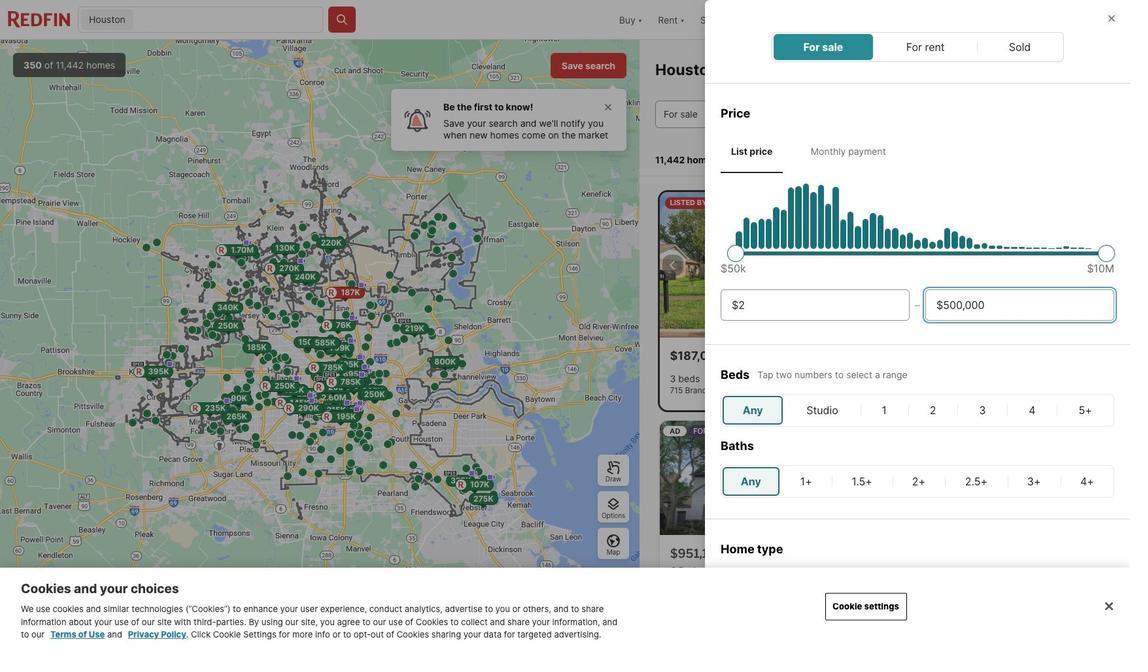 Task type: describe. For each thing, give the bounding box(es) containing it.
next image
[[857, 257, 873, 273]]

3 option from the left
[[923, 569, 1014, 638]]

maximum price slider
[[1098, 245, 1115, 262]]

Enter min text field
[[732, 297, 899, 313]]

Enter max text field
[[937, 297, 1104, 313]]

cookies and your choices alert dialog
[[0, 568, 1130, 649]]

For rent radio
[[906, 39, 946, 55]]

map region
[[0, 40, 640, 649]]

advertisement image
[[653, 416, 885, 645]]



Task type: locate. For each thing, give the bounding box(es) containing it.
cell
[[723, 396, 783, 425], [786, 396, 859, 425], [862, 396, 907, 425], [910, 396, 957, 425], [959, 396, 1006, 425], [1009, 396, 1056, 425], [1059, 396, 1113, 425], [723, 467, 779, 496], [782, 467, 831, 496], [833, 467, 891, 496], [894, 467, 944, 496], [947, 467, 1007, 496], [1009, 467, 1060, 496], [1062, 467, 1113, 496]]

number of bathrooms row
[[721, 465, 1115, 498]]

Sold radio
[[1009, 39, 1032, 55]]

option
[[721, 569, 811, 638], [822, 569, 913, 638], [923, 569, 1014, 638], [1024, 569, 1115, 638]]

4 option from the left
[[1024, 569, 1115, 638]]

minimum price slider
[[728, 245, 745, 262]]

tab list
[[721, 133, 1115, 173]]

list box
[[721, 569, 1115, 649]]

ad element
[[660, 421, 878, 640]]

None search field
[[136, 7, 322, 33]]

1 option from the left
[[721, 569, 811, 638]]

menu bar
[[772, 32, 1064, 62]]

previous image
[[665, 257, 681, 273]]

dialog
[[705, 0, 1130, 649]]

submit search image
[[336, 13, 349, 26]]

2 option from the left
[[822, 569, 913, 638]]

For sale radio
[[804, 39, 843, 55]]

google image
[[3, 632, 46, 649]]

number of bedrooms row
[[721, 394, 1115, 427]]



Task type: vqa. For each thing, say whether or not it's contained in the screenshot.
'Cookies and your choices' alert dialog
yes



